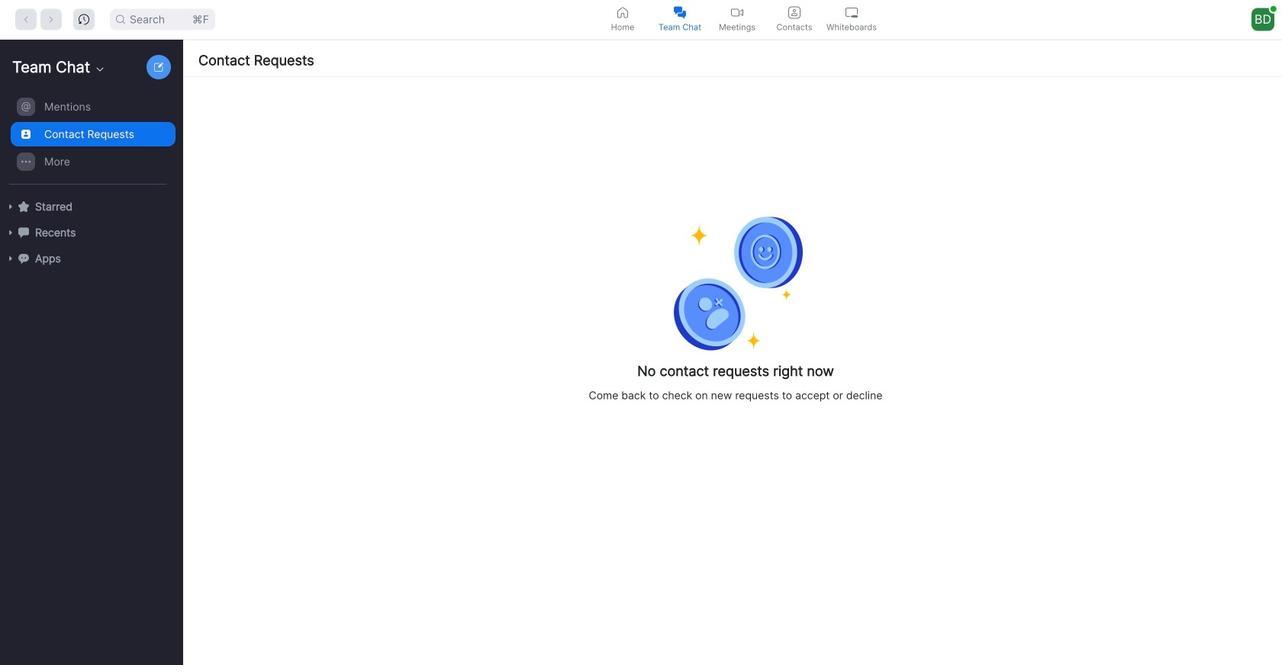 Task type: describe. For each thing, give the bounding box(es) containing it.
recents tree item
[[6, 220, 176, 246]]

profile contact image
[[789, 6, 801, 19]]

apps tree item
[[6, 246, 176, 272]]



Task type: locate. For each thing, give the bounding box(es) containing it.
new image
[[154, 63, 163, 72]]

chatbot image
[[18, 253, 29, 264]]

new image
[[154, 63, 163, 72]]

team chat image
[[674, 6, 687, 19], [674, 6, 687, 19]]

video on image
[[732, 6, 744, 19], [732, 6, 744, 19]]

whiteboard small image
[[846, 6, 858, 19], [846, 6, 858, 19]]

starred tree item
[[6, 194, 176, 220]]

online image
[[1271, 6, 1277, 12]]

star image
[[18, 201, 29, 212], [18, 201, 29, 212]]

triangle right image
[[6, 202, 15, 212], [6, 202, 15, 212], [6, 228, 15, 237], [6, 228, 15, 237], [6, 254, 15, 263], [6, 254, 15, 263]]

magnifier image
[[116, 15, 125, 24]]

chevron down small image
[[94, 63, 106, 76], [94, 63, 106, 76]]

profile contact image
[[789, 6, 801, 19]]

tree
[[0, 92, 180, 287]]

tab list
[[595, 0, 881, 39]]

group
[[0, 93, 176, 185]]

chatbot image
[[18, 253, 29, 264]]

home small image
[[617, 6, 629, 19], [617, 6, 629, 19]]

history image
[[79, 14, 89, 25], [79, 14, 89, 25]]

online image
[[1271, 6, 1277, 12]]

magnifier image
[[116, 15, 125, 24]]

chat image
[[18, 227, 29, 238], [18, 227, 29, 238]]



Task type: vqa. For each thing, say whether or not it's contained in the screenshot.
Team Chat image
yes



